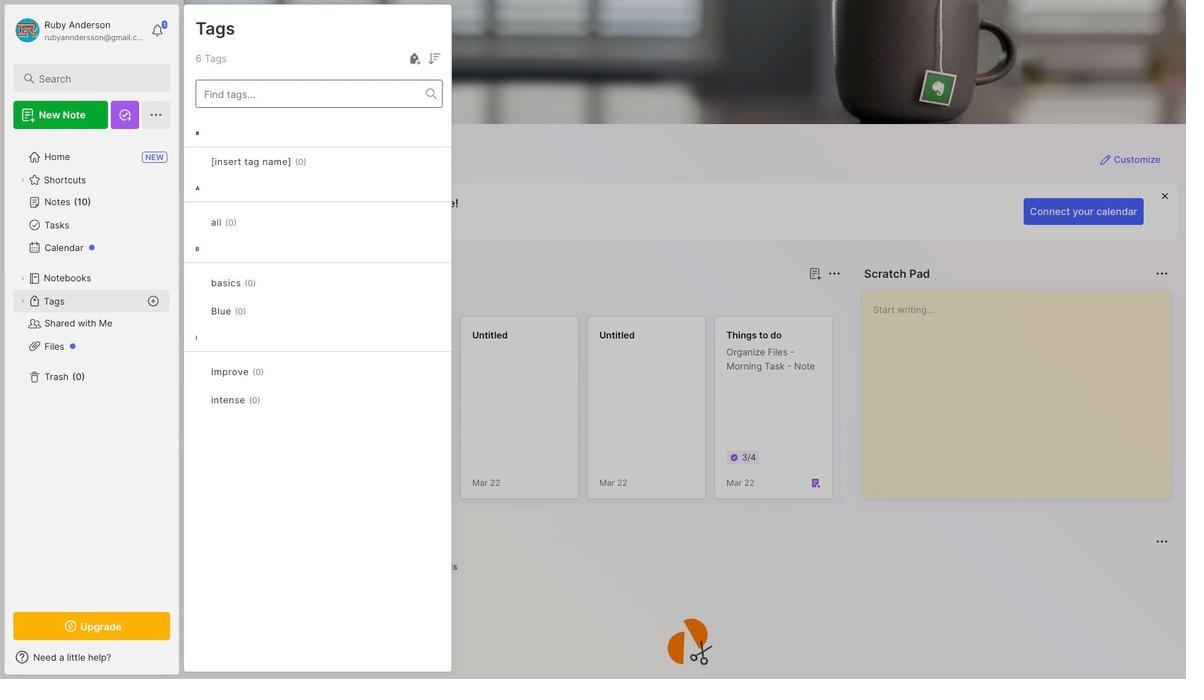 Task type: vqa. For each thing, say whether or not it's contained in the screenshot.
search field inside Main 'Element'
no



Task type: describe. For each thing, give the bounding box(es) containing it.
WHAT'S NEW field
[[5, 647, 179, 669]]

Search text field
[[39, 72, 157, 85]]

sort options image
[[426, 50, 443, 67]]

Start writing… text field
[[873, 292, 1171, 488]]

expand tags image
[[18, 297, 27, 306]]

0 vertical spatial tag actions image
[[256, 277, 279, 289]]

1 tab list from the top
[[209, 291, 839, 308]]

expand notebooks image
[[18, 275, 27, 283]]

tree inside main "element"
[[5, 138, 179, 600]]

create new tag image
[[406, 50, 423, 67]]

main element
[[0, 0, 184, 680]]



Task type: locate. For each thing, give the bounding box(es) containing it.
tab list
[[209, 291, 839, 308], [209, 559, 1166, 576]]

tag actions image
[[307, 156, 329, 167], [246, 306, 269, 317]]

tag actions image
[[256, 277, 279, 289], [264, 366, 287, 378]]

1 vertical spatial tag actions image
[[264, 366, 287, 378]]

2 tab list from the top
[[209, 559, 1166, 576]]

1 vertical spatial tab list
[[209, 559, 1166, 576]]

tab
[[209, 291, 250, 308], [256, 291, 313, 308], [382, 559, 419, 576], [424, 559, 464, 576]]

tree
[[5, 138, 179, 600]]

none search field inside main "element"
[[39, 70, 157, 87]]

row group
[[184, 119, 451, 434], [206, 316, 1186, 508]]

Tag actions field
[[307, 155, 329, 169], [256, 276, 279, 290], [246, 304, 269, 318], [264, 365, 287, 379]]

0 vertical spatial tag actions image
[[307, 156, 329, 167]]

None search field
[[39, 70, 157, 87]]

0 horizontal spatial tag actions image
[[246, 306, 269, 317]]

click to collapse image
[[178, 654, 189, 671]]

0 vertical spatial tab list
[[209, 291, 839, 308]]

Sort field
[[426, 50, 443, 67]]

Find tags… text field
[[196, 84, 426, 103]]

Account field
[[13, 16, 144, 44]]

1 vertical spatial tag actions image
[[246, 306, 269, 317]]

1 horizontal spatial tag actions image
[[307, 156, 329, 167]]



